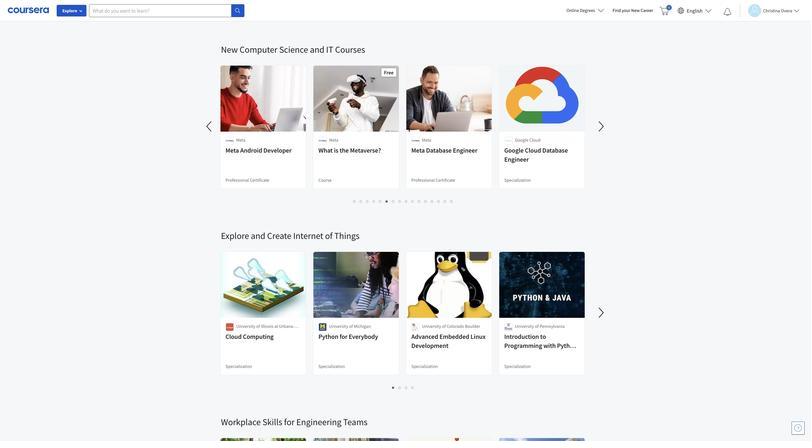 Task type: vqa. For each thing, say whether or not it's contained in the screenshot.


Task type: describe. For each thing, give the bounding box(es) containing it.
3 button for 4 button associated with list inside the new computer science and it courses carousel element
[[364, 198, 371, 205]]

4 button for list inside the explore and create internet of things carousel "element"
[[410, 385, 416, 392]]

pennsylvania
[[540, 324, 565, 330]]

of for cloud computing
[[256, 324, 260, 330]]

cloud inside explore and create internet of things carousel "element"
[[226, 333, 242, 341]]

champaign
[[236, 330, 258, 336]]

meta for database
[[422, 137, 432, 143]]

list inside explore and create internet of things carousel "element"
[[221, 385, 586, 392]]

13
[[431, 199, 436, 205]]

15
[[444, 199, 449, 205]]

4 button for list inside the new computer science and it courses carousel element
[[371, 198, 377, 205]]

university of michigan image
[[319, 324, 327, 332]]

0 horizontal spatial new
[[221, 44, 238, 55]]

next slide image inside explore and create internet of things carousel "element"
[[594, 305, 609, 321]]

1 for 4 button associated with list inside the new computer science and it courses carousel element
[[353, 199, 356, 205]]

cloud for google cloud
[[530, 137, 541, 143]]

meta image for meta database engineer
[[412, 137, 420, 145]]

find your new career
[[613, 7, 654, 13]]

engineer inside google cloud database engineer
[[505, 156, 529, 164]]

online degrees button
[[562, 3, 610, 17]]

1 button for 4 button associated with list inside the new computer science and it courses carousel element
[[351, 198, 358, 205]]

hypothesis-driven development course by university of virginia, image
[[406, 439, 492, 442]]

to
[[541, 333, 546, 341]]

google cloud database engineer
[[505, 146, 568, 164]]

what
[[319, 146, 333, 155]]

6
[[386, 199, 388, 205]]

2 for 3 button related to 4 button associated with list inside the new computer science and it courses carousel element
[[360, 199, 363, 205]]

online
[[567, 7, 579, 13]]

cloud computing
[[226, 333, 274, 341]]

11
[[418, 199, 423, 205]]

meta for is
[[329, 137, 339, 143]]

cloud for google cloud database engineer
[[525, 146, 541, 155]]

university for introduction
[[515, 324, 534, 330]]

developer
[[264, 146, 292, 155]]

7
[[392, 199, 395, 205]]

workplace skills for engineering teams
[[221, 417, 368, 429]]

introduction to software product management course by university of alberta, image
[[499, 439, 585, 442]]

career
[[641, 7, 654, 13]]

16
[[451, 199, 456, 205]]

specialization for cloud computing
[[226, 364, 252, 370]]

everybody
[[349, 333, 378, 341]]

is
[[334, 146, 339, 155]]

next slide image inside the new computer science and it courses carousel element
[[594, 119, 609, 134]]

13 button
[[429, 198, 436, 205]]

embedded
[[440, 333, 470, 341]]

coursera image
[[8, 5, 49, 16]]

linux
[[471, 333, 486, 341]]

english button
[[676, 0, 715, 21]]

12
[[425, 199, 430, 205]]

find your new career link
[[610, 6, 657, 15]]

4 for list inside the new computer science and it courses carousel element
[[373, 199, 375, 205]]

meta database engineer
[[412, 146, 478, 155]]

english
[[687, 7, 703, 14]]

professional for database
[[412, 178, 435, 183]]

explore for explore and create internet of things
[[221, 230, 249, 242]]

certificate for database
[[436, 178, 455, 183]]

specialization for introduction to programming with python and java
[[505, 364, 531, 370]]

0 vertical spatial python
[[319, 333, 339, 341]]

meta image for meta android developer
[[226, 137, 234, 145]]

university for python
[[329, 324, 348, 330]]

illinois
[[261, 324, 274, 330]]

free
[[384, 69, 394, 76]]

4 for list inside the explore and create internet of things carousel "element"
[[412, 385, 414, 391]]

specialization for advanced embedded linux development
[[412, 364, 438, 370]]

16 button
[[449, 198, 456, 205]]

help center image
[[795, 425, 802, 433]]

university of illinois at urbana- champaign
[[236, 324, 295, 336]]

2 for 4 button related to list inside the explore and create internet of things carousel "element" 3 button
[[399, 385, 401, 391]]

with
[[544, 342, 556, 350]]

10 button
[[410, 198, 417, 205]]

online degrees
[[567, 7, 595, 13]]

new computer science and it courses
[[221, 44, 365, 55]]

internet
[[293, 230, 323, 242]]

for inside explore and create internet of things carousel "element"
[[340, 333, 348, 341]]

teams
[[343, 417, 368, 429]]

9
[[405, 199, 408, 205]]

computing
[[243, 333, 274, 341]]

1 horizontal spatial and
[[310, 44, 325, 55]]

your
[[622, 7, 631, 13]]

university of pennsylvania
[[515, 324, 565, 330]]

0 vertical spatial engineer
[[453, 146, 478, 155]]

specialization for google cloud database engineer
[[505, 178, 531, 183]]

colorado
[[447, 324, 464, 330]]

development
[[412, 342, 449, 350]]

python for everybody
[[319, 333, 378, 341]]

professional for android
[[226, 178, 249, 183]]

university for cloud
[[236, 324, 255, 330]]

christina overa button
[[740, 4, 800, 17]]

programming
[[505, 342, 542, 350]]

of for python for everybody
[[349, 324, 353, 330]]

boulder
[[465, 324, 480, 330]]

overa
[[781, 8, 793, 13]]

google for google cloud database engineer
[[505, 146, 524, 155]]

8
[[399, 199, 401, 205]]

3 for list inside the new computer science and it courses carousel element
[[366, 199, 369, 205]]

engineering
[[297, 417, 342, 429]]

meta image
[[319, 137, 327, 145]]

of for advanced embedded linux development
[[442, 324, 446, 330]]

1 list from the top
[[221, 11, 586, 18]]

meta android developer
[[226, 146, 292, 155]]

explore button
[[57, 5, 86, 17]]

12 button
[[423, 198, 430, 205]]

1 database from the left
[[426, 146, 452, 155]]

python inside introduction to programming with python and java
[[557, 342, 577, 350]]

3 for list inside the explore and create internet of things carousel "element"
[[405, 385, 408, 391]]



Task type: locate. For each thing, give the bounding box(es) containing it.
at
[[275, 324, 278, 330]]

5
[[379, 199, 382, 205]]

0 vertical spatial new
[[632, 7, 640, 13]]

google cloud
[[515, 137, 541, 143]]

4 inside the new computer science and it courses carousel element
[[373, 199, 375, 205]]

11 button
[[416, 198, 423, 205]]

meta image up meta database engineer
[[412, 137, 420, 145]]

1 horizontal spatial explore
[[221, 230, 249, 242]]

of left pennsylvania
[[535, 324, 539, 330]]

2 database from the left
[[543, 146, 568, 155]]

1 horizontal spatial new
[[632, 7, 640, 13]]

1 horizontal spatial engineer
[[505, 156, 529, 164]]

1 vertical spatial explore
[[221, 230, 249, 242]]

1 horizontal spatial certificate
[[436, 178, 455, 183]]

professional certificate for database
[[412, 178, 455, 183]]

workplace
[[221, 417, 261, 429]]

1 inside the new computer science and it courses carousel element
[[353, 199, 356, 205]]

1 horizontal spatial 4
[[412, 385, 414, 391]]

advanced
[[412, 333, 438, 341]]

of up the 'python for everybody'
[[349, 324, 353, 330]]

university of michigan
[[329, 324, 371, 330]]

christina
[[764, 8, 781, 13]]

0 vertical spatial 1
[[353, 199, 356, 205]]

cloud down google cloud
[[525, 146, 541, 155]]

0 horizontal spatial meta image
[[226, 137, 234, 145]]

0 vertical spatial cloud
[[530, 137, 541, 143]]

certificate down meta android developer
[[250, 178, 269, 183]]

of left things
[[325, 230, 333, 242]]

0 vertical spatial google
[[515, 137, 529, 143]]

2
[[360, 199, 363, 205], [399, 385, 401, 391]]

1 meta image from the left
[[226, 137, 234, 145]]

None search field
[[89, 4, 245, 17]]

engineer
[[453, 146, 478, 155], [505, 156, 529, 164]]

certificate up 15 button
[[436, 178, 455, 183]]

google
[[515, 137, 529, 143], [505, 146, 524, 155]]

1 vertical spatial 4
[[412, 385, 414, 391]]

0 horizontal spatial professional certificate
[[226, 178, 269, 183]]

5 button
[[377, 198, 384, 205]]

explore and create internet of things carousel element
[[218, 211, 812, 397]]

1 horizontal spatial 2
[[399, 385, 401, 391]]

degrees
[[580, 7, 595, 13]]

professional certificate
[[226, 178, 269, 183], [412, 178, 455, 183]]

14
[[438, 199, 443, 205]]

0 horizontal spatial 3
[[366, 199, 369, 205]]

google cloud image
[[505, 137, 513, 145]]

1 vertical spatial google
[[505, 146, 524, 155]]

0 horizontal spatial explore
[[62, 8, 77, 14]]

1 horizontal spatial professional
[[412, 178, 435, 183]]

skills
[[263, 417, 282, 429]]

2 vertical spatial and
[[505, 351, 515, 359]]

2 inside explore and create internet of things carousel "element"
[[399, 385, 401, 391]]

things
[[335, 230, 360, 242]]

workplace skills for engineering teams carousel element
[[218, 397, 812, 442]]

google down google cloud icon
[[505, 146, 524, 155]]

university for advanced
[[422, 324, 441, 330]]

meta image up meta android developer
[[226, 137, 234, 145]]

2 meta image from the left
[[412, 137, 420, 145]]

0 horizontal spatial 2
[[360, 199, 363, 205]]

0 horizontal spatial 2 button
[[358, 198, 364, 205]]

0 horizontal spatial 4 button
[[371, 198, 377, 205]]

2 button inside explore and create internet of things carousel "element"
[[397, 385, 403, 392]]

explore inside "element"
[[221, 230, 249, 242]]

1 horizontal spatial for
[[340, 333, 348, 341]]

0 vertical spatial list
[[221, 11, 586, 18]]

urbana-
[[279, 324, 295, 330]]

1 vertical spatial 3 button
[[403, 385, 410, 392]]

3 university from the left
[[422, 324, 441, 330]]

1 next slide image from the top
[[594, 119, 609, 134]]

0 horizontal spatial database
[[426, 146, 452, 155]]

metaverse?
[[350, 146, 381, 155]]

of left the illinois
[[256, 324, 260, 330]]

of left colorado
[[442, 324, 446, 330]]

new right your
[[632, 7, 640, 13]]

1 vertical spatial next slide image
[[594, 305, 609, 321]]

1 vertical spatial 1 button
[[390, 385, 397, 392]]

0 horizontal spatial 1
[[353, 199, 356, 205]]

university
[[236, 324, 255, 330], [329, 324, 348, 330], [422, 324, 441, 330], [515, 324, 534, 330]]

for
[[340, 333, 348, 341], [284, 417, 295, 429]]

9 button
[[403, 198, 410, 205]]

university of pennsylvania image
[[505, 324, 513, 332]]

meta
[[236, 137, 246, 143], [329, 137, 339, 143], [422, 137, 432, 143], [226, 146, 239, 155], [412, 146, 425, 155]]

professional certificate for android
[[226, 178, 269, 183]]

university of illinois at urbana-champaign image
[[226, 324, 234, 332]]

cloud down university of illinois at urbana-champaign icon
[[226, 333, 242, 341]]

1 vertical spatial 2
[[399, 385, 401, 391]]

find
[[613, 7, 621, 13]]

and left the "it"
[[310, 44, 325, 55]]

0 vertical spatial 1 button
[[351, 198, 358, 205]]

0 vertical spatial and
[[310, 44, 325, 55]]

google right google cloud icon
[[515, 137, 529, 143]]

specialization inside the new computer science and it courses carousel element
[[505, 178, 531, 183]]

1 horizontal spatial meta image
[[412, 137, 420, 145]]

0 horizontal spatial for
[[284, 417, 295, 429]]

show notifications image
[[724, 8, 732, 16]]

computer
[[240, 44, 278, 55]]

for right skills
[[284, 417, 295, 429]]

the
[[340, 146, 349, 155]]

introduction
[[505, 333, 539, 341]]

2 button for 1 button for 4 button related to list inside the explore and create internet of things carousel "element"
[[397, 385, 403, 392]]

create
[[267, 230, 292, 242]]

of inside university of illinois at urbana- champaign
[[256, 324, 260, 330]]

course
[[319, 178, 332, 183]]

explore inside popup button
[[62, 8, 77, 14]]

1 vertical spatial new
[[221, 44, 238, 55]]

university of colorado boulder image
[[412, 324, 420, 332]]

2 certificate from the left
[[436, 178, 455, 183]]

specialization
[[505, 178, 531, 183], [226, 364, 252, 370], [319, 364, 345, 370], [412, 364, 438, 370], [505, 364, 531, 370]]

0 horizontal spatial python
[[319, 333, 339, 341]]

1 horizontal spatial database
[[543, 146, 568, 155]]

3 inside explore and create internet of things carousel "element"
[[405, 385, 408, 391]]

1 vertical spatial cloud
[[525, 146, 541, 155]]

database inside google cloud database engineer
[[543, 146, 568, 155]]

certificate for android
[[250, 178, 269, 183]]

4 inside explore and create internet of things carousel "element"
[[412, 385, 414, 391]]

shopping cart: 1 item image
[[660, 5, 672, 15]]

1 horizontal spatial 3
[[405, 385, 408, 391]]

2 inside the new computer science and it courses carousel element
[[360, 199, 363, 205]]

list
[[221, 11, 586, 18], [221, 198, 586, 205], [221, 385, 586, 392]]

explore for explore
[[62, 8, 77, 14]]

1 button
[[351, 198, 358, 205], [390, 385, 397, 392]]

of for introduction to programming with python and java
[[535, 324, 539, 330]]

0 horizontal spatial certificate
[[250, 178, 269, 183]]

4 button
[[371, 198, 377, 205], [410, 385, 416, 392]]

1 horizontal spatial 1
[[392, 385, 395, 391]]

0 horizontal spatial and
[[251, 230, 265, 242]]

1 university from the left
[[236, 324, 255, 330]]

explore and create internet of things
[[221, 230, 360, 242]]

0 vertical spatial 2 button
[[358, 198, 364, 205]]

university inside university of illinois at urbana- champaign
[[236, 324, 255, 330]]

2 vertical spatial cloud
[[226, 333, 242, 341]]

next slide image
[[594, 119, 609, 134], [594, 305, 609, 321]]

2 vertical spatial list
[[221, 385, 586, 392]]

0 vertical spatial for
[[340, 333, 348, 341]]

advanced embedded linux development
[[412, 333, 486, 350]]

1 horizontal spatial python
[[557, 342, 577, 350]]

1 certificate from the left
[[250, 178, 269, 183]]

specialization for python for everybody
[[319, 364, 345, 370]]

new left computer
[[221, 44, 238, 55]]

1 vertical spatial python
[[557, 342, 577, 350]]

previous slide image
[[202, 119, 217, 134]]

2 next slide image from the top
[[594, 305, 609, 321]]

1 horizontal spatial professional certificate
[[412, 178, 455, 183]]

6 button
[[384, 198, 390, 205]]

what is the metaverse?
[[319, 146, 381, 155]]

university of colorado boulder
[[422, 324, 480, 330]]

4
[[373, 199, 375, 205], [412, 385, 414, 391]]

professional
[[226, 178, 249, 183], [412, 178, 435, 183]]

christina overa
[[764, 8, 793, 13]]

2 professional certificate from the left
[[412, 178, 455, 183]]

university up the introduction
[[515, 324, 534, 330]]

university up the 'python for everybody'
[[329, 324, 348, 330]]

1 vertical spatial 4 button
[[410, 385, 416, 392]]

for down the university of michigan
[[340, 333, 348, 341]]

meta image
[[226, 137, 234, 145], [412, 137, 420, 145]]

0 vertical spatial next slide image
[[594, 119, 609, 134]]

1 vertical spatial for
[[284, 417, 295, 429]]

2 list from the top
[[221, 198, 586, 205]]

1
[[353, 199, 356, 205], [392, 385, 395, 391]]

1 horizontal spatial 4 button
[[410, 385, 416, 392]]

courses
[[335, 44, 365, 55]]

1 button for 4 button related to list inside the explore and create internet of things carousel "element"
[[390, 385, 397, 392]]

2 university from the left
[[329, 324, 348, 330]]

10 11 12 13 14 15 16
[[412, 199, 456, 205]]

meta for android
[[236, 137, 246, 143]]

cloud inside google cloud database engineer
[[525, 146, 541, 155]]

1 vertical spatial 2 button
[[397, 385, 403, 392]]

3
[[366, 199, 369, 205], [405, 385, 408, 391]]

and inside introduction to programming with python and java
[[505, 351, 515, 359]]

and left create
[[251, 230, 265, 242]]

1 vertical spatial 3
[[405, 385, 408, 391]]

new computer science and it courses carousel element
[[202, 24, 609, 211]]

university up advanced
[[422, 324, 441, 330]]

it
[[326, 44, 334, 55]]

python
[[319, 333, 339, 341], [557, 342, 577, 350]]

python right with
[[557, 342, 577, 350]]

8 button
[[397, 198, 403, 205]]

professional certificate up the 10 11 12 13 14 15 16
[[412, 178, 455, 183]]

of
[[325, 230, 333, 242], [256, 324, 260, 330], [349, 324, 353, 330], [442, 324, 446, 330], [535, 324, 539, 330]]

certificate
[[250, 178, 269, 183], [436, 178, 455, 183]]

10
[[412, 199, 417, 205]]

1 vertical spatial 1
[[392, 385, 395, 391]]

7 button
[[390, 198, 397, 205]]

java
[[516, 351, 529, 359]]

0 vertical spatial 3
[[366, 199, 369, 205]]

cloud up google cloud database engineer
[[530, 137, 541, 143]]

1 horizontal spatial 3 button
[[403, 385, 410, 392]]

university up "champaign" on the bottom of page
[[236, 324, 255, 330]]

python down university of michigan image
[[319, 333, 339, 341]]

professional certificate down android
[[226, 178, 269, 183]]

3 inside the new computer science and it courses carousel element
[[366, 199, 369, 205]]

4 university from the left
[[515, 324, 534, 330]]

science
[[279, 44, 308, 55]]

1 inside explore and create internet of things carousel "element"
[[392, 385, 395, 391]]

0 vertical spatial 4 button
[[371, 198, 377, 205]]

and
[[310, 44, 325, 55], [251, 230, 265, 242], [505, 351, 515, 359]]

android
[[240, 146, 262, 155]]

1 professional certificate from the left
[[226, 178, 269, 183]]

explore
[[62, 8, 77, 14], [221, 230, 249, 242]]

agile project management course by google, image
[[313, 439, 399, 442]]

0 vertical spatial 3 button
[[364, 198, 371, 205]]

cloud
[[530, 137, 541, 143], [525, 146, 541, 155], [226, 333, 242, 341]]

1 vertical spatial and
[[251, 230, 265, 242]]

2 professional from the left
[[412, 178, 435, 183]]

3 button
[[364, 198, 371, 205], [403, 385, 410, 392]]

1 vertical spatial list
[[221, 198, 586, 205]]

What do you want to learn? text field
[[89, 4, 232, 17]]

14 button
[[436, 198, 443, 205]]

1 vertical spatial engineer
[[505, 156, 529, 164]]

3 button for 4 button related to list inside the explore and create internet of things carousel "element"
[[403, 385, 410, 392]]

0 horizontal spatial 3 button
[[364, 198, 371, 205]]

1 professional from the left
[[226, 178, 249, 183]]

new
[[632, 7, 640, 13], [221, 44, 238, 55]]

0 vertical spatial 2
[[360, 199, 363, 205]]

michigan
[[354, 324, 371, 330]]

1 for 4 button related to list inside the explore and create internet of things carousel "element"
[[392, 385, 395, 391]]

database
[[426, 146, 452, 155], [543, 146, 568, 155]]

and left java
[[505, 351, 515, 359]]

google for google cloud
[[515, 137, 529, 143]]

0 horizontal spatial 1 button
[[351, 198, 358, 205]]

0 vertical spatial 4
[[373, 199, 375, 205]]

1 horizontal spatial 2 button
[[397, 385, 403, 392]]

2 button for 4 button associated with list inside the new computer science and it courses carousel element's 1 button
[[358, 198, 364, 205]]

3 list from the top
[[221, 385, 586, 392]]

list inside the new computer science and it courses carousel element
[[221, 198, 586, 205]]

introduction to programming with python and java
[[505, 333, 577, 359]]

coding interview preparation course by meta, image
[[220, 439, 306, 442]]

1 horizontal spatial 1 button
[[390, 385, 397, 392]]

0 horizontal spatial professional
[[226, 178, 249, 183]]

0 vertical spatial explore
[[62, 8, 77, 14]]

0 horizontal spatial engineer
[[453, 146, 478, 155]]

2 horizontal spatial and
[[505, 351, 515, 359]]

0 horizontal spatial 4
[[373, 199, 375, 205]]

google inside google cloud database engineer
[[505, 146, 524, 155]]

15 button
[[442, 198, 449, 205]]



